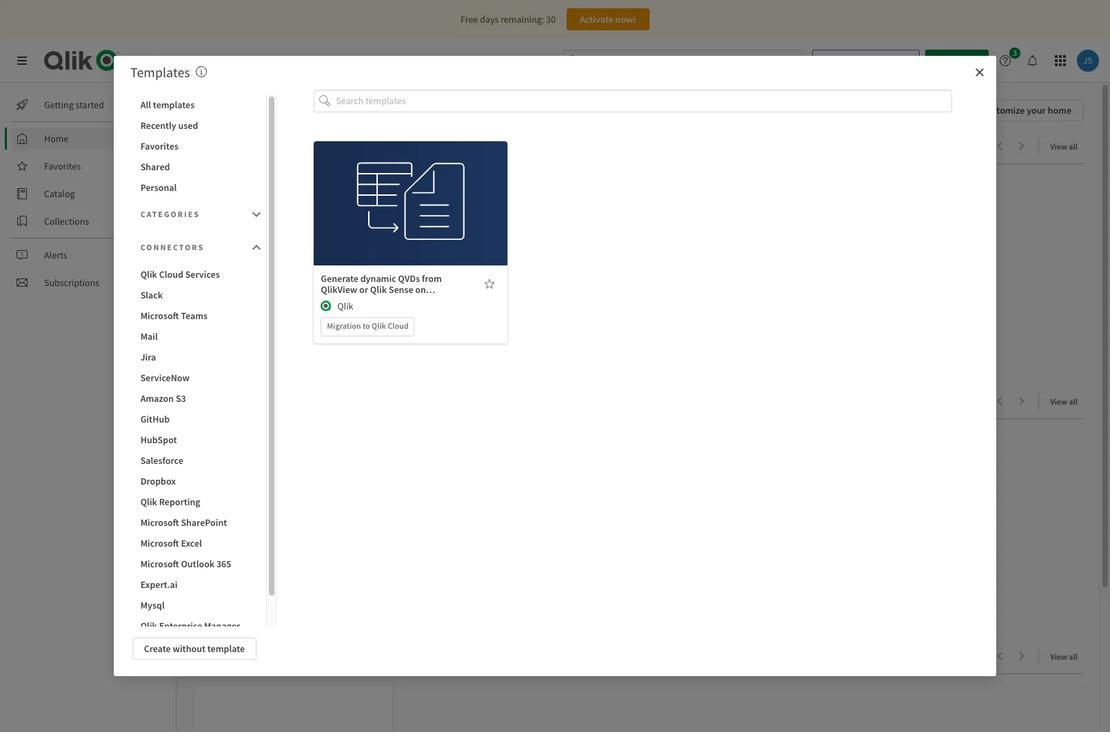Task type: describe. For each thing, give the bounding box(es) containing it.
qlik reporting button
[[132, 492, 266, 513]]

used inside home main content
[[267, 393, 295, 411]]

templates
[[153, 99, 195, 111]]

microsoft outlook 365
[[141, 558, 231, 571]]

to for migration
[[363, 321, 370, 331]]

ask insight advisor button
[[813, 50, 921, 72]]

1 minutes from the top
[[259, 323, 287, 334]]

amazon s3
[[141, 393, 186, 405]]

1 ago from the top
[[289, 323, 301, 334]]

servicenow button
[[132, 368, 266, 388]]

1 updated from the top
[[217, 323, 247, 334]]

generate dynamic qvds from qlikview or qlik sense on windows apps
[[321, 272, 442, 307]]

days
[[480, 13, 499, 26]]

activate now! link
[[567, 8, 650, 30]]

qlikview
[[321, 283, 358, 296]]

updated
[[267, 649, 316, 666]]

manager
[[204, 620, 240, 633]]

alerts link
[[11, 244, 166, 266]]

qlik for qlik cloud services
[[141, 268, 157, 281]]

home link
[[11, 128, 166, 150]]

now!
[[616, 13, 637, 26]]

excel
[[181, 538, 202, 550]]

insight
[[852, 55, 881, 67]]

mysql button
[[132, 595, 266, 616]]

analytics for analytics to explore
[[213, 138, 267, 155]]

create
[[144, 643, 171, 656]]

salesforce
[[141, 455, 183, 467]]

customize your home
[[982, 104, 1072, 117]]

on
[[416, 283, 426, 296]]

without
[[173, 643, 206, 656]]

started
[[76, 99, 104, 111]]

mysql
[[141, 600, 165, 612]]

view for recently used
[[1051, 397, 1068, 407]]

template inside button
[[208, 643, 245, 656]]

apps
[[361, 294, 381, 307]]

favorites inside button
[[141, 140, 179, 152]]

microsoft excel
[[141, 538, 202, 550]]

analytics to explore link
[[213, 138, 335, 155]]

teams
[[181, 310, 208, 322]]

Search templates text field
[[336, 90, 953, 112]]

microsoft teams
[[141, 310, 208, 322]]

subscriptions link
[[11, 272, 166, 294]]

home main content
[[171, 83, 1111, 733]]

migration
[[327, 321, 361, 331]]

recently used link
[[213, 393, 301, 411]]

getting started
[[44, 99, 104, 111]]

recently updated link
[[213, 649, 322, 666]]

customize your home button
[[957, 99, 1084, 121]]

qlik for qlik reporting
[[141, 496, 157, 509]]

create without template button
[[132, 638, 257, 660]]

view all link for analytics to explore
[[1051, 137, 1084, 155]]

services inside button
[[185, 268, 220, 281]]

microsoft sharepoint
[[141, 517, 227, 529]]

0 vertical spatial services
[[191, 52, 239, 69]]

templates
[[130, 63, 190, 81]]

or
[[360, 283, 368, 296]]

recently used inside 'button'
[[141, 119, 198, 132]]

slack
[[141, 289, 163, 302]]

create without template
[[144, 643, 245, 656]]

qlik cloud services button
[[132, 264, 266, 285]]

favorites inside navigation pane element
[[44, 160, 81, 173]]

view all link for recently used
[[1051, 393, 1084, 410]]

favorites button
[[132, 136, 266, 157]]

qlik inside generate dynamic qvds from qlikview or qlik sense on windows apps
[[370, 283, 387, 296]]

3 view from the top
[[1051, 652, 1068, 662]]

dropbox
[[141, 475, 176, 488]]

all templates
[[141, 99, 195, 111]]

catalog link
[[11, 183, 166, 205]]

your
[[1028, 104, 1047, 117]]

analytics for analytics services
[[136, 52, 188, 69]]

use template button
[[368, 177, 454, 199]]

view all for analytics to explore
[[1051, 141, 1078, 152]]

free
[[461, 13, 478, 26]]

hubspot
[[141, 434, 177, 446]]

home inside navigation pane element
[[44, 132, 69, 145]]

shared
[[141, 161, 170, 173]]

1 app from the top
[[223, 308, 238, 321]]

qlik enterprise manager
[[141, 620, 240, 633]]

recently used inside home main content
[[213, 393, 295, 411]]

outlook
[[181, 558, 215, 571]]

microsoft for microsoft outlook 365
[[141, 558, 179, 571]]

slack button
[[132, 285, 266, 306]]

recently updated
[[213, 649, 316, 666]]

servicenow
[[141, 372, 190, 384]]

collections
[[44, 215, 89, 228]]

microsoft for microsoft excel
[[141, 538, 179, 550]]

github
[[141, 413, 170, 426]]

microsoft sharepoint button
[[132, 513, 266, 533]]

windows
[[321, 294, 359, 307]]

2 minutes from the top
[[259, 579, 287, 589]]

qlik image
[[321, 301, 332, 312]]

2 app from the top
[[223, 564, 238, 576]]

alerts
[[44, 249, 67, 262]]

microsoft for microsoft sharepoint
[[141, 517, 179, 529]]

qlik enterprise manager button
[[132, 616, 266, 637]]

templates are pre-built automations that help you automate common business workflows. get started by selecting one of the pre-built templates or choose the blank canvas to build an automation from scratch. tooltip
[[196, 63, 207, 81]]

qlik reporting
[[141, 496, 200, 509]]

3 all from the top
[[1070, 652, 1078, 662]]

1 first from the top
[[202, 308, 221, 321]]

microsoft teams button
[[132, 306, 266, 326]]

qlik down apps
[[372, 321, 386, 331]]



Task type: vqa. For each thing, say whether or not it's contained in the screenshot.
the Last inside Last modified option
no



Task type: locate. For each thing, give the bounding box(es) containing it.
0 horizontal spatial favorites
[[44, 160, 81, 173]]

to right migration
[[363, 321, 370, 331]]

to for analytics
[[269, 138, 282, 155]]

explore
[[284, 138, 329, 155]]

sense
[[389, 283, 414, 296]]

collections link
[[11, 210, 166, 233]]

minutes
[[259, 323, 287, 334], [259, 579, 287, 589]]

3 view all from the top
[[1051, 652, 1078, 662]]

0 vertical spatial analytics
[[136, 52, 188, 69]]

details button
[[368, 207, 454, 230]]

0 vertical spatial home
[[193, 99, 236, 121]]

1 vertical spatial first
[[202, 564, 221, 576]]

recently
[[141, 119, 176, 132], [213, 393, 264, 411], [213, 649, 264, 666]]

from
[[422, 272, 442, 285]]

all
[[1070, 141, 1078, 152], [1070, 397, 1078, 407], [1070, 652, 1078, 662]]

microsoft down slack
[[141, 310, 179, 322]]

sharepoint
[[181, 517, 227, 529]]

home
[[1049, 104, 1072, 117]]

1 vertical spatial 10
[[249, 579, 257, 589]]

connectors
[[141, 242, 204, 253]]

2 10 from the top
[[249, 579, 257, 589]]

app right outlook
[[223, 564, 238, 576]]

1 horizontal spatial recently used
[[213, 393, 295, 411]]

free days remaining: 30
[[461, 13, 556, 26]]

1 vertical spatial minutes
[[259, 579, 287, 589]]

0 vertical spatial view
[[1051, 141, 1068, 152]]

view for analytics to explore
[[1051, 141, 1068, 152]]

recently used down all templates
[[141, 119, 198, 132]]

analytics services element
[[136, 52, 239, 69]]

template
[[401, 182, 439, 194], [208, 643, 245, 656]]

activate now!
[[580, 13, 637, 26]]

jira
[[141, 351, 156, 364]]

4 microsoft from the top
[[141, 558, 179, 571]]

1 view all from the top
[[1051, 141, 1078, 152]]

0 horizontal spatial to
[[269, 138, 282, 155]]

0 horizontal spatial analytics
[[136, 52, 188, 69]]

0 vertical spatial ago
[[289, 323, 301, 334]]

expert.ai button
[[132, 575, 266, 595]]

s3
[[176, 393, 186, 405]]

template inside button
[[401, 182, 439, 194]]

recently down all templates
[[141, 119, 176, 132]]

analytics
[[136, 52, 188, 69], [213, 138, 267, 155]]

analytics to explore
[[213, 138, 329, 155]]

cloud inside button
[[159, 268, 183, 281]]

migration to qlik cloud
[[327, 321, 409, 331]]

services
[[191, 52, 239, 69], [185, 268, 220, 281]]

to left explore
[[269, 138, 282, 155]]

use
[[384, 182, 399, 194]]

1 vertical spatial to
[[363, 321, 370, 331]]

updated down 365
[[217, 579, 247, 589]]

0 vertical spatial used
[[178, 119, 198, 132]]

2 ago from the top
[[289, 579, 301, 589]]

1 vertical spatial analytics
[[213, 138, 267, 155]]

1 10 from the top
[[249, 323, 257, 334]]

0 horizontal spatial template
[[208, 643, 245, 656]]

microsoft up expert.ai
[[141, 558, 179, 571]]

enterprise
[[159, 620, 202, 633]]

services up slack button on the top of the page
[[185, 268, 220, 281]]

1 vertical spatial services
[[185, 268, 220, 281]]

2 view all from the top
[[1051, 397, 1078, 407]]

0 vertical spatial favorites
[[141, 140, 179, 152]]

qlik down dropbox
[[141, 496, 157, 509]]

getting started link
[[11, 94, 166, 116]]

0 vertical spatial view all link
[[1051, 137, 1084, 155]]

10 down the microsoft outlook 365 button
[[249, 579, 257, 589]]

home inside main content
[[193, 99, 236, 121]]

1 first app updated 10 minutes ago from the top
[[202, 308, 301, 334]]

0 vertical spatial template
[[401, 182, 439, 194]]

qlik down mysql
[[141, 620, 157, 633]]

recently down servicenow button
[[213, 393, 264, 411]]

1 vertical spatial template
[[208, 643, 245, 656]]

customize
[[982, 104, 1026, 117]]

1 vertical spatial favorites
[[44, 160, 81, 173]]

1 all from the top
[[1070, 141, 1078, 152]]

template right use
[[401, 182, 439, 194]]

0 horizontal spatial home
[[44, 132, 69, 145]]

ask insight advisor
[[836, 55, 914, 67]]

qlik cloud services
[[141, 268, 220, 281]]

used
[[178, 119, 198, 132], [267, 393, 295, 411]]

2 microsoft from the top
[[141, 517, 179, 529]]

cloud down connectors
[[159, 268, 183, 281]]

app
[[223, 308, 238, 321], [223, 564, 238, 576]]

2 first app updated 10 minutes ago from the top
[[202, 564, 301, 589]]

favorites up shared
[[141, 140, 179, 152]]

1 horizontal spatial favorites
[[141, 140, 179, 152]]

365
[[217, 558, 231, 571]]

updated
[[217, 323, 247, 334], [217, 579, 247, 589]]

1 vertical spatial updated
[[217, 579, 247, 589]]

qvds
[[398, 272, 420, 285]]

10
[[249, 323, 257, 334], [249, 579, 257, 589]]

to inside home main content
[[269, 138, 282, 155]]

qlik right the or
[[370, 283, 387, 296]]

mail
[[141, 331, 158, 343]]

searchbar element
[[563, 49, 805, 72]]

updated up jira button
[[217, 323, 247, 334]]

all for recently used
[[1070, 397, 1078, 407]]

details
[[397, 212, 425, 225]]

recently for recently used link on the left
[[213, 393, 264, 411]]

personal button
[[132, 177, 266, 198]]

github button
[[132, 409, 266, 430]]

1 horizontal spatial analytics
[[213, 138, 267, 155]]

2 updated from the top
[[217, 579, 247, 589]]

connectors button
[[132, 234, 266, 262]]

2 vertical spatial view
[[1051, 652, 1068, 662]]

services up all templates button
[[191, 52, 239, 69]]

2 vertical spatial recently
[[213, 649, 264, 666]]

Search text field
[[585, 49, 805, 72]]

3 view all link from the top
[[1051, 648, 1084, 665]]

first app updated 10 minutes ago down slack button on the top of the page
[[202, 308, 301, 334]]

recently down manager
[[213, 649, 264, 666]]

cloud down sense
[[388, 321, 409, 331]]

used inside 'button'
[[178, 119, 198, 132]]

shared button
[[132, 157, 266, 177]]

1 vertical spatial first app updated 10 minutes ago
[[202, 564, 301, 589]]

2 vertical spatial all
[[1070, 652, 1078, 662]]

dropbox button
[[132, 471, 266, 492]]

1 vertical spatial used
[[267, 393, 295, 411]]

qlik for qlik enterprise manager
[[141, 620, 157, 633]]

navigation pane element
[[0, 88, 176, 299]]

analytics inside home main content
[[213, 138, 267, 155]]

use template
[[384, 182, 439, 194]]

qlik up slack
[[141, 268, 157, 281]]

1 horizontal spatial used
[[267, 393, 295, 411]]

1 horizontal spatial to
[[363, 321, 370, 331]]

0 vertical spatial first
[[202, 308, 221, 321]]

dynamic
[[361, 272, 396, 285]]

1 vertical spatial all
[[1070, 397, 1078, 407]]

microsoft excel button
[[132, 533, 266, 554]]

subscriptions
[[44, 277, 100, 289]]

amazon s3 button
[[132, 388, 266, 409]]

to
[[269, 138, 282, 155], [363, 321, 370, 331]]

1 horizontal spatial cloud
[[388, 321, 409, 331]]

2 vertical spatial view all
[[1051, 652, 1078, 662]]

1 vertical spatial home
[[44, 132, 69, 145]]

1 vertical spatial app
[[223, 564, 238, 576]]

microsoft left excel
[[141, 538, 179, 550]]

home up the favorites button
[[193, 99, 236, 121]]

1 vertical spatial recently used
[[213, 393, 295, 411]]

recently for recently updated link
[[213, 649, 264, 666]]

view all for recently used
[[1051, 397, 1078, 407]]

home down the getting
[[44, 132, 69, 145]]

home
[[193, 99, 236, 121], [44, 132, 69, 145]]

0 vertical spatial first app updated 10 minutes ago
[[202, 308, 301, 334]]

2 all from the top
[[1070, 397, 1078, 407]]

add to favorites image
[[485, 279, 496, 290]]

app right the teams
[[223, 308, 238, 321]]

0 vertical spatial app
[[223, 308, 238, 321]]

microsoft down qlik reporting
[[141, 517, 179, 529]]

2 view from the top
[[1051, 397, 1068, 407]]

templates are pre-built automations that help you automate common business workflows. get started by selecting one of the pre-built templates or choose the blank canvas to build an automation from scratch. image
[[196, 66, 207, 77]]

advisor
[[883, 55, 914, 67]]

1 vertical spatial ago
[[289, 579, 301, 589]]

microsoft
[[141, 310, 179, 322], [141, 517, 179, 529], [141, 538, 179, 550], [141, 558, 179, 571]]

all templates button
[[132, 95, 266, 115]]

view all
[[1051, 141, 1078, 152], [1051, 397, 1078, 407], [1051, 652, 1078, 662]]

ago
[[289, 323, 301, 334], [289, 579, 301, 589]]

30
[[546, 13, 556, 26]]

hubspot button
[[132, 430, 266, 451]]

qlik for qlik
[[338, 300, 354, 312]]

first app updated 10 minutes ago
[[202, 308, 301, 334], [202, 564, 301, 589]]

2 view all link from the top
[[1051, 393, 1084, 410]]

1 vertical spatial cloud
[[388, 321, 409, 331]]

0 horizontal spatial used
[[178, 119, 198, 132]]

0 vertical spatial all
[[1070, 141, 1078, 152]]

1 vertical spatial view all
[[1051, 397, 1078, 407]]

1 vertical spatial view all link
[[1051, 393, 1084, 410]]

0 vertical spatial view all
[[1051, 141, 1078, 152]]

1 horizontal spatial template
[[401, 182, 439, 194]]

0 vertical spatial updated
[[217, 323, 247, 334]]

0 horizontal spatial recently used
[[141, 119, 198, 132]]

0 vertical spatial minutes
[[259, 323, 287, 334]]

1 vertical spatial view
[[1051, 397, 1068, 407]]

1 horizontal spatial home
[[193, 99, 236, 121]]

recently inside recently used 'button'
[[141, 119, 176, 132]]

first app updated 10 minutes ago up manager
[[202, 564, 301, 589]]

2 vertical spatial view all link
[[1051, 648, 1084, 665]]

0 horizontal spatial cloud
[[159, 268, 183, 281]]

2 first from the top
[[202, 564, 221, 576]]

1 view from the top
[[1051, 141, 1068, 152]]

favorites up catalog
[[44, 160, 81, 173]]

move collection image
[[193, 650, 207, 663]]

1 view all link from the top
[[1051, 137, 1084, 155]]

categories button
[[132, 201, 266, 228]]

activate
[[580, 13, 614, 26]]

ask
[[836, 55, 851, 67]]

analytics left templates are pre-built automations that help you automate common business workflows. get started by selecting one of the pre-built templates or choose the blank canvas to build an automation from scratch. image
[[136, 52, 188, 69]]

close image
[[975, 67, 986, 78]]

recently used down servicenow button
[[213, 393, 295, 411]]

0 vertical spatial recently used
[[141, 119, 198, 132]]

template down manager
[[208, 643, 245, 656]]

10 up jira button
[[249, 323, 257, 334]]

qlik inside button
[[141, 620, 157, 633]]

mail button
[[132, 326, 266, 347]]

analytics services
[[136, 52, 239, 69]]

close sidebar menu image
[[17, 55, 28, 66]]

0 vertical spatial recently
[[141, 119, 176, 132]]

1 microsoft from the top
[[141, 310, 179, 322]]

microsoft for microsoft teams
[[141, 310, 179, 322]]

1 vertical spatial recently
[[213, 393, 264, 411]]

all for analytics to explore
[[1070, 141, 1078, 152]]

catalog
[[44, 188, 75, 200]]

jira button
[[132, 347, 266, 368]]

0 vertical spatial to
[[269, 138, 282, 155]]

all
[[141, 99, 151, 111]]

qlik down qlikview
[[338, 300, 354, 312]]

3 microsoft from the top
[[141, 538, 179, 550]]

0 vertical spatial cloud
[[159, 268, 183, 281]]

microsoft outlook 365 button
[[132, 554, 266, 575]]

0 vertical spatial 10
[[249, 323, 257, 334]]

analytics up the shared button
[[213, 138, 267, 155]]



